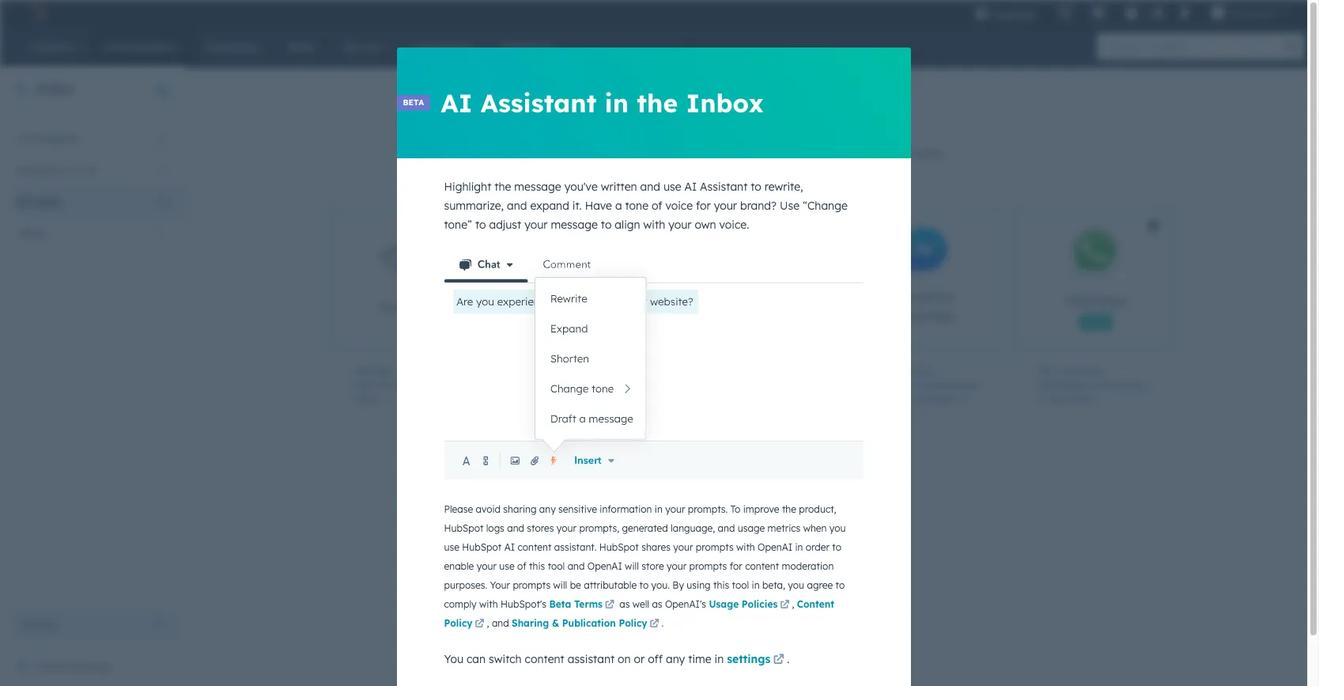 Task type: locate. For each thing, give the bounding box(es) containing it.
content up beta,
[[745, 561, 779, 572]]

conversations inside start receiving whatsapp conversations in your inbox
[[1087, 379, 1150, 391]]

prompts.
[[688, 504, 728, 515]]

in inside connect live chat and create chatbots to engage with your website visitors in real time
[[596, 407, 604, 419]]

0 horizontal spatial any
[[540, 504, 556, 515]]

2 start from the left
[[1038, 365, 1060, 377]]

1 start from the left
[[867, 365, 889, 377]]

0 horizontal spatial you
[[788, 580, 805, 591]]

use
[[664, 180, 682, 194], [444, 542, 460, 553], [499, 561, 515, 572]]

ai
[[441, 87, 473, 119], [685, 180, 697, 194], [505, 542, 515, 553]]

0 horizontal spatial receiving
[[892, 365, 932, 377]]

0 vertical spatial chatbots
[[556, 379, 596, 391]]

1 vertical spatial messenger
[[867, 379, 915, 391]]

openai up attributable on the left bottom of page
[[588, 561, 623, 572]]

link opens in a new window image inside usage policies link
[[780, 601, 790, 610]]

tool up the usage policies at the bottom of page
[[732, 580, 750, 591]]

chatbots
[[556, 379, 596, 391], [918, 393, 958, 405]]

1 horizontal spatial assistant
[[700, 180, 748, 194]]

of inside please avoid sharing any sensitive information in your prompts. to improve the product, hubspot logs and stores your prompts, generated language, and usage metrics when you use hubspot ai content assistant. hubspot shares your prompts with openai in order to enable your use of this tool and openai will store your prompts for content moderation purposes. your prompts will be attributable to you. by using this tool in beta, you agree to comply with hubspot's
[[518, 561, 527, 572]]

0 horizontal spatial ,
[[487, 617, 489, 629]]

2 as from the left
[[652, 598, 663, 610]]

for inside please avoid sharing any sensitive information in your prompts. to improve the product, hubspot logs and stores your prompts, generated language, and usage metrics when you use hubspot ai content assistant. hubspot shares your prompts with openai in order to enable your use of this tool and openai will store your prompts for content moderation purposes. your prompts will be attributable to you. by using this tool in beta, you agree to comply with hubspot's
[[730, 561, 743, 572]]

hubspot down logs
[[462, 542, 502, 553]]

receiving inside start receiving whatsapp conversations in your inbox
[[1063, 365, 1103, 377]]

well
[[633, 598, 650, 610]]

receiving down new
[[1063, 365, 1103, 377]]

2 horizontal spatial use
[[664, 180, 682, 194]]

message down it.
[[551, 218, 598, 232]]

time inside ai assistant in the inbox dialog
[[689, 652, 712, 667]]

purposes.
[[444, 580, 488, 591]]

use up your on the bottom of the page
[[499, 561, 515, 572]]

use up voice
[[664, 180, 682, 194]]

actions
[[23, 619, 56, 631]]

0 vertical spatial 0
[[159, 131, 166, 146]]

usage
[[709, 598, 739, 610]]

team email
[[378, 299, 447, 315]]

0 vertical spatial any
[[540, 504, 556, 515]]

of
[[652, 199, 663, 213], [518, 561, 527, 572]]

hello.
[[747, 100, 815, 131]]

openai down metrics
[[758, 542, 793, 553]]

sensitive
[[559, 504, 597, 515]]

product,
[[799, 504, 837, 515]]

1 vertical spatial will
[[554, 580, 568, 591]]

1 horizontal spatial ,
[[792, 598, 797, 610]]

your inside connect live chat and create chatbots to engage with your website visitors in real time
[[583, 393, 603, 405]]

1 horizontal spatial create
[[887, 393, 915, 405]]

a
[[615, 199, 622, 213]]

any up stores
[[540, 504, 556, 515]]

1 horizontal spatial openai
[[758, 542, 793, 553]]

1 horizontal spatial .
[[788, 652, 790, 667]]

as right well
[[652, 598, 663, 610]]

1 horizontal spatial conversations
[[918, 379, 980, 391]]

1 vertical spatial connect
[[525, 365, 562, 377]]

0 vertical spatial openai
[[758, 542, 793, 553]]

on
[[618, 652, 631, 667]]

any
[[540, 504, 556, 515], [666, 652, 685, 667]]

policy down well
[[619, 617, 648, 629]]

0
[[159, 131, 166, 146], [159, 163, 166, 177], [159, 195, 166, 209]]

jacob simon image
[[1211, 6, 1225, 20]]

0 horizontal spatial policy
[[444, 617, 473, 629]]

start
[[867, 365, 889, 377], [1038, 365, 1060, 377]]

1 horizontal spatial start
[[1038, 365, 1060, 377]]

using
[[687, 580, 711, 591]]

policy inside content policy
[[444, 617, 473, 629]]

you
[[830, 523, 846, 534], [788, 580, 805, 591]]

0 vertical spatial message
[[515, 180, 562, 194]]

connect
[[561, 146, 604, 161], [525, 365, 562, 377]]

1 horizontal spatial as
[[652, 598, 663, 610]]

1 vertical spatial create
[[887, 393, 915, 405]]

stores
[[527, 523, 554, 534]]

1 receiving from the left
[[892, 365, 932, 377]]

link opens in a new window image
[[780, 598, 790, 613], [780, 601, 790, 610], [650, 617, 660, 632]]

for up the usage policies at the bottom of page
[[730, 561, 743, 572]]

help button
[[1119, 0, 1146, 25]]

to right the respond
[[452, 365, 462, 377]]

menu item
[[1047, 0, 1051, 25]]

and
[[701, 146, 721, 161], [641, 180, 661, 194], [507, 199, 527, 213], [393, 365, 411, 377], [605, 365, 622, 377], [867, 393, 884, 405], [507, 523, 525, 534], [718, 523, 735, 534], [568, 561, 585, 572], [492, 617, 509, 629]]

for up own
[[696, 199, 711, 213]]

2 receiving from the left
[[1063, 365, 1103, 377]]

1 vertical spatial tool
[[732, 580, 750, 591]]

0 vertical spatial time
[[525, 422, 545, 434]]

1 vertical spatial content
[[745, 561, 779, 572]]

1 vertical spatial you
[[788, 580, 805, 591]]

connect for connect your first channel and start bringing conversations to your inbox.
[[561, 146, 604, 161]]

0 horizontal spatial will
[[554, 580, 568, 591]]

0 horizontal spatial assistant
[[481, 87, 597, 119]]

the up first
[[637, 87, 678, 119]]

Chat checkbox
[[503, 207, 661, 351]]

connect live chat and create chatbots to engage with your website visitors in real time
[[525, 365, 624, 434]]

start inside "start receiving messenger conversations and create chatbots in your inbox"
[[867, 365, 889, 377]]

comply
[[444, 598, 477, 610]]

receiving down facebook messenger
[[892, 365, 932, 377]]

1 horizontal spatial receiving
[[1063, 365, 1103, 377]]

1 vertical spatial openai
[[588, 561, 623, 572]]

moderation
[[782, 561, 834, 572]]

menu
[[963, 0, 1301, 25]]

to down chat
[[598, 379, 608, 391]]

for inside highlight the message you've written and use ai assistant to rewrite, summarize, and expand it. have a tone of voice for your brand? use "change tone" to adjust your message to align with your own voice.
[[696, 199, 711, 213]]

0 vertical spatial the
[[637, 87, 678, 119]]

tool down assistant.
[[548, 561, 565, 572]]

2 horizontal spatial conversations
[[1087, 379, 1150, 391]]

link opens in a new window image inside beta terms link
[[605, 601, 615, 610]]

as left well
[[620, 598, 630, 610]]

ai right beta
[[441, 87, 473, 119]]

1 vertical spatial use
[[444, 542, 460, 553]]

, up switch
[[487, 617, 489, 629]]

hubspot image
[[28, 3, 47, 22]]

will left be
[[554, 580, 568, 591]]

of right tone at the left top of the page
[[652, 199, 663, 213]]

start inside start receiving whatsapp conversations in your inbox
[[1038, 365, 1060, 377]]

1 vertical spatial assistant
[[700, 180, 748, 194]]

email
[[414, 299, 447, 315]]

1 horizontal spatial you
[[830, 523, 846, 534]]

and inside connect live chat and create chatbots to engage with your website visitors in real time
[[605, 365, 622, 377]]

conversations for start receiving messenger conversations and create chatbots in your inbox
[[918, 379, 980, 391]]

settings
[[69, 660, 111, 674]]

menu containing company
[[963, 0, 1301, 25]]

0 horizontal spatial ai
[[441, 87, 473, 119]]

None checkbox
[[674, 207, 832, 351], [1016, 207, 1232, 351], [674, 207, 832, 351], [1016, 207, 1232, 351]]

1 horizontal spatial chatbots
[[918, 393, 958, 405]]

with up visitors
[[562, 393, 580, 405]]

in
[[605, 87, 629, 119], [960, 393, 968, 405], [1038, 393, 1046, 405], [596, 407, 604, 419], [655, 504, 663, 515], [796, 542, 803, 553], [752, 580, 760, 591], [715, 652, 724, 667]]

0 vertical spatial .
[[662, 617, 664, 629]]

start for start receiving whatsapp conversations in your inbox
[[1038, 365, 1060, 377]]

0 vertical spatial messenger
[[893, 308, 958, 324]]

ai assistant in the inbox
[[441, 87, 764, 119]]

you right when at the bottom of page
[[830, 523, 846, 534]]

messenger
[[893, 308, 958, 324], [867, 379, 915, 391]]

prompts up using
[[690, 561, 727, 572]]

whatsapp inside start receiving whatsapp conversations in your inbox
[[1038, 379, 1085, 391]]

connect inside connect live chat and create chatbots to engage with your website visitors in real time
[[525, 365, 562, 377]]

2 vertical spatial ai
[[505, 542, 515, 553]]

0 vertical spatial ai
[[441, 87, 473, 119]]

0 vertical spatial assistant
[[481, 87, 597, 119]]

any right off
[[666, 652, 685, 667]]

the inside please avoid sharing any sensitive information in your prompts. to improve the product, hubspot logs and stores your prompts, generated language, and usage metrics when you use hubspot ai content assistant. hubspot shares your prompts with openai in order to enable your use of this tool and openai will store your prompts for content moderation purposes. your prompts will be attributable to you. by using this tool in beta, you agree to comply with hubspot's
[[782, 504, 797, 515]]

1 vertical spatial ai
[[685, 180, 697, 194]]

1 horizontal spatial ai
[[505, 542, 515, 553]]

assigned
[[16, 163, 63, 177]]

notifications button
[[1172, 0, 1199, 25]]

avoid
[[476, 504, 501, 515]]

tone
[[625, 199, 649, 213]]

1 horizontal spatial the
[[637, 87, 678, 119]]

create inside connect live chat and create chatbots to engage with your website visitors in real time
[[525, 379, 553, 391]]

usage
[[738, 523, 765, 534]]

marketplaces image
[[1092, 7, 1106, 21]]

connect up engage on the bottom of page
[[525, 365, 562, 377]]

to left me
[[66, 163, 77, 177]]

content down stores
[[518, 542, 552, 553]]

link opens in a new window image for usage policies
[[780, 598, 790, 613]]

the up 'summarize,'
[[495, 180, 511, 194]]

time right off
[[689, 652, 712, 667]]

use inside highlight the message you've written and use ai assistant to rewrite, summarize, and expand it. have a tone of voice for your brand? use "change tone" to adjust your message to align with your own voice.
[[664, 180, 682, 194]]

0 horizontal spatial create
[[525, 379, 553, 391]]

inbox inside manage and respond to team emails from your inbox
[[354, 393, 379, 405]]

1 horizontal spatial inbox
[[889, 407, 914, 419]]

0 horizontal spatial the
[[495, 180, 511, 194]]

with down tone at the left top of the page
[[644, 218, 666, 232]]

2 vertical spatial the
[[782, 504, 797, 515]]

company
[[1229, 6, 1275, 19]]

of up the hubspot's at bottom
[[518, 561, 527, 572]]

1 vertical spatial of
[[518, 561, 527, 572]]

conversations for start receiving whatsapp conversations in your inbox
[[1087, 379, 1150, 391]]

chatbots inside connect live chat and create chatbots to engage with your website visitors in real time
[[556, 379, 596, 391]]

beta
[[550, 598, 572, 610]]

0 vertical spatial use
[[664, 180, 682, 194]]

0 vertical spatial tool
[[548, 561, 565, 572]]

prompts
[[696, 542, 734, 553], [690, 561, 727, 572], [513, 580, 551, 591]]

hubspot
[[444, 523, 484, 534], [462, 542, 502, 553], [600, 542, 639, 553]]

highlight the message you've written and use ai assistant to rewrite, summarize, and expand it. have a tone of voice for your brand? use "change tone" to adjust your message to align with your own voice.
[[444, 180, 848, 232]]

0 horizontal spatial openai
[[588, 561, 623, 572]]

2 horizontal spatial the
[[782, 504, 797, 515]]

0 horizontal spatial start
[[867, 365, 889, 377]]

prompts up the hubspot's at bottom
[[513, 580, 551, 591]]

0 horizontal spatial inbox
[[354, 393, 379, 405]]

generated
[[622, 523, 668, 534]]

this up the 'usage'
[[714, 580, 730, 591]]

0 horizontal spatial use
[[444, 542, 460, 553]]

content down &
[[525, 652, 565, 667]]

0 horizontal spatial this
[[529, 561, 545, 572]]

1 horizontal spatial this
[[714, 580, 730, 591]]

inbox inside "start receiving messenger conversations and create chatbots in your inbox"
[[889, 407, 914, 419]]

inbox up unassigned on the left top
[[36, 81, 74, 97]]

can
[[467, 652, 486, 667]]

the up metrics
[[782, 504, 797, 515]]

0 horizontal spatial of
[[518, 561, 527, 572]]

ai assistant in the inbox dialog
[[397, 47, 911, 686]]

whatsapp new
[[1065, 292, 1128, 326]]

in inside "start receiving messenger conversations and create chatbots in your inbox"
[[960, 393, 968, 405]]

1 horizontal spatial policy
[[619, 617, 648, 629]]

time
[[525, 422, 545, 434], [689, 652, 712, 667]]

0 vertical spatial prompts
[[696, 542, 734, 553]]

will left store
[[625, 561, 639, 572]]

create
[[525, 379, 553, 391], [887, 393, 915, 405]]

whatsapp
[[1065, 292, 1128, 308], [1038, 379, 1085, 391]]

. right the settings
[[788, 652, 790, 667]]

1 horizontal spatial of
[[652, 199, 663, 213]]

ai down logs
[[505, 542, 515, 553]]

connect up you've
[[561, 146, 604, 161]]

you down moderation
[[788, 580, 805, 591]]

with up the , and
[[479, 598, 498, 610]]

this down stores
[[529, 561, 545, 572]]

openai
[[758, 542, 793, 553], [588, 561, 623, 572]]

0 horizontal spatial for
[[696, 199, 711, 213]]

receiving inside "start receiving messenger conversations and create chatbots in your inbox"
[[892, 365, 932, 377]]

2 vertical spatial 0
[[159, 195, 166, 209]]

3 0 from the top
[[159, 195, 166, 209]]

to down have
[[601, 218, 612, 232]]

0 vertical spatial ,
[[792, 598, 797, 610]]

respond
[[413, 365, 450, 377]]

link opens in a new window image
[[605, 598, 615, 613], [605, 601, 615, 610], [475, 617, 485, 632], [475, 620, 485, 629], [650, 620, 660, 629], [774, 652, 785, 670], [774, 655, 785, 667]]

2 0 from the top
[[159, 163, 166, 177]]

0 vertical spatial whatsapp
[[1065, 292, 1128, 308]]

2 policy from the left
[[619, 617, 648, 629]]

1 horizontal spatial for
[[730, 561, 743, 572]]

hubspot down the prompts,
[[600, 542, 639, 553]]

0 vertical spatial connect
[[561, 146, 604, 161]]

0 vertical spatial create
[[525, 379, 553, 391]]

in inside start receiving whatsapp conversations in your inbox
[[1038, 393, 1046, 405]]

beta terms link
[[550, 598, 617, 613]]

link opens in a new window image inside sharing & publication policy link
[[650, 620, 660, 629]]

settings link
[[1149, 4, 1168, 21]]

inbox left settings at left bottom
[[35, 660, 65, 674]]

inbox up start
[[686, 87, 764, 119]]

1 vertical spatial 0
[[159, 163, 166, 177]]

1 policy from the left
[[444, 617, 473, 629]]

2 vertical spatial use
[[499, 561, 515, 572]]

1 vertical spatial ,
[[487, 617, 489, 629]]

1 vertical spatial this
[[714, 580, 730, 591]]

language,
[[671, 523, 715, 534]]

use up enable
[[444, 542, 460, 553]]

. down the as well as openai's at the bottom of page
[[662, 617, 664, 629]]

,
[[792, 598, 797, 610], [487, 617, 489, 629]]

prompts down language, at right bottom
[[696, 542, 734, 553]]

and inside "start receiving messenger conversations and create chatbots in your inbox"
[[867, 393, 884, 405]]

0 horizontal spatial as
[[620, 598, 630, 610]]

2 vertical spatial prompts
[[513, 580, 551, 591]]

0 horizontal spatial .
[[662, 617, 664, 629]]

beta terms
[[550, 598, 603, 610]]

2 horizontal spatial ai
[[685, 180, 697, 194]]

0 horizontal spatial chatbots
[[556, 379, 596, 391]]

ai inside highlight the message you've written and use ai assistant to rewrite, summarize, and expand it. have a tone of voice for your brand? use "change tone" to adjust your message to align with your own voice.
[[685, 180, 697, 194]]

your inside start receiving whatsapp conversations in your inbox
[[1048, 393, 1068, 405]]

to inside connect live chat and create chatbots to engage with your website visitors in real time
[[598, 379, 608, 391]]

message up expand
[[515, 180, 562, 194]]

policy down comply
[[444, 617, 473, 629]]

content
[[518, 542, 552, 553], [745, 561, 779, 572], [525, 652, 565, 667]]

1 vertical spatial for
[[730, 561, 743, 572]]

receiving for messenger
[[892, 365, 932, 377]]

, right policies
[[792, 598, 797, 610]]

of inside highlight the message you've written and use ai assistant to rewrite, summarize, and expand it. have a tone of voice for your brand? use "change tone" to adjust your message to align with your own voice.
[[652, 199, 663, 213]]

to right agree
[[836, 580, 845, 591]]

1 vertical spatial chatbots
[[918, 393, 958, 405]]

1 vertical spatial time
[[689, 652, 712, 667]]

1 0 from the top
[[159, 131, 166, 146]]

1 vertical spatial any
[[666, 652, 685, 667]]

sharing & publication policy
[[512, 617, 648, 629]]

0 vertical spatial for
[[696, 199, 711, 213]]

start receiving messenger conversations and create chatbots in your inbox
[[867, 365, 980, 419]]

1 vertical spatial whatsapp
[[1038, 379, 1085, 391]]

with down usage
[[737, 542, 755, 553]]

2 horizontal spatial inbox
[[1071, 393, 1095, 405]]

ai inside please avoid sharing any sensitive information in your prompts. to improve the product, hubspot logs and stores your prompts, generated language, and usage metrics when you use hubspot ai content assistant. hubspot shares your prompts with openai in order to enable your use of this tool and openai will store your prompts for content moderation purposes. your prompts will be attributable to you. by using this tool in beta, you agree to comply with hubspot's
[[505, 542, 515, 553]]

and inside manage and respond to team emails from your inbox
[[393, 365, 411, 377]]

time down website
[[525, 422, 545, 434]]

receiving
[[892, 365, 932, 377], [1063, 365, 1103, 377]]

0 vertical spatial of
[[652, 199, 663, 213]]

.
[[662, 617, 664, 629], [788, 652, 790, 667]]

inbox inside dialog
[[686, 87, 764, 119]]

inbox
[[354, 393, 379, 405], [1071, 393, 1095, 405], [889, 407, 914, 419]]

summarize,
[[444, 199, 504, 213]]

assigned to me
[[16, 163, 97, 177]]

conversations inside "start receiving messenger conversations and create chatbots in your inbox"
[[918, 379, 980, 391]]

start receiving whatsapp conversations in your inbox
[[1038, 365, 1150, 405]]

ai up voice
[[685, 180, 697, 194]]

inbox for inbox settings
[[35, 660, 65, 674]]



Task type: describe. For each thing, give the bounding box(es) containing it.
inbox.
[[914, 146, 945, 161]]

use
[[780, 199, 800, 213]]

prompts,
[[580, 523, 620, 534]]

unassigned
[[16, 131, 77, 146]]

open
[[33, 195, 61, 209]]

sharing
[[512, 617, 549, 629]]

0 horizontal spatial tool
[[548, 561, 565, 572]]

create inside "start receiving messenger conversations and create chatbots in your inbox"
[[887, 393, 915, 405]]

beta,
[[763, 580, 786, 591]]

0 vertical spatial you
[[830, 523, 846, 534]]

facebook messenger
[[893, 289, 958, 324]]

chatbots inside "start receiving messenger conversations and create chatbots in your inbox"
[[918, 393, 958, 405]]

actions button
[[9, 612, 176, 638]]

written
[[601, 180, 637, 194]]

your inside "start receiving messenger conversations and create chatbots in your inbox"
[[867, 407, 887, 419]]

policies
[[742, 598, 778, 610]]

adjust
[[489, 218, 522, 232]]

1 horizontal spatial any
[[666, 652, 685, 667]]

when
[[804, 523, 827, 534]]

connect for connect live chat and create chatbots to engage with your website visitors in real time
[[525, 365, 562, 377]]

hubspot link
[[19, 3, 59, 22]]

, for ,
[[792, 598, 797, 610]]

more
[[19, 226, 45, 241]]

0 for open
[[159, 195, 166, 209]]

your inside manage and respond to team emails from your inbox
[[436, 379, 456, 391]]

agree
[[807, 580, 833, 591]]

website
[[525, 407, 559, 419]]

inbox inside start receiving whatsapp conversations in your inbox
[[1071, 393, 1095, 405]]

with inside connect live chat and create chatbots to engage with your website visitors in real time
[[562, 393, 580, 405]]

assistant.
[[554, 542, 597, 553]]

link opens in a new window image inside settings link
[[774, 655, 785, 667]]

sharing & publication policy link
[[512, 617, 662, 632]]

improve
[[744, 504, 780, 515]]

to left inbox.
[[874, 146, 885, 161]]

1 as from the left
[[620, 598, 630, 610]]

off
[[648, 652, 663, 667]]

chat
[[569, 309, 598, 325]]

real
[[607, 407, 624, 419]]

1 vertical spatial .
[[788, 652, 790, 667]]

time inside connect live chat and create chatbots to engage with your website visitors in real time
[[525, 422, 545, 434]]

assistant inside highlight the message you've written and use ai assistant to rewrite, summarize, and expand it. have a tone of voice for your brand? use "change tone" to adjust your message to align with your own voice.
[[700, 180, 748, 194]]

team
[[378, 299, 411, 315]]

sharing
[[504, 504, 537, 515]]

have
[[585, 199, 612, 213]]

switch
[[489, 652, 522, 667]]

0 vertical spatial will
[[625, 561, 639, 572]]

1 horizontal spatial use
[[499, 561, 515, 572]]

help image
[[1125, 7, 1139, 21]]

marketplaces button
[[1082, 0, 1115, 25]]

, for , and
[[487, 617, 489, 629]]

usage policies
[[709, 598, 778, 610]]

all open
[[16, 195, 61, 209]]

to down 'summarize,'
[[475, 218, 486, 232]]

company button
[[1202, 0, 1299, 25]]

brand?
[[741, 199, 777, 213]]

channel
[[657, 146, 697, 161]]

metrics
[[768, 523, 801, 534]]

start for start receiving messenger conversations and create chatbots in your inbox
[[867, 365, 889, 377]]

settings
[[727, 652, 771, 667]]

new
[[1086, 316, 1106, 326]]

logs
[[486, 523, 505, 534]]

0 vertical spatial content
[[518, 542, 552, 553]]

Search HubSpot search field
[[1097, 33, 1291, 60]]

inbox settings link
[[35, 658, 111, 677]]

hubspot's
[[501, 598, 547, 610]]

calling icon image
[[1059, 6, 1073, 21]]

0 horizontal spatial conversations
[[798, 146, 871, 161]]

content
[[797, 598, 835, 610]]

with inside highlight the message you've written and use ai assistant to rewrite, summarize, and expand it. have a tone of voice for your brand? use "change tone" to adjust your message to align with your own voice.
[[644, 218, 666, 232]]

to up brand?
[[751, 180, 762, 194]]

1 vertical spatial message
[[551, 218, 598, 232]]

any inside please avoid sharing any sensitive information in your prompts. to improve the product, hubspot logs and stores your prompts, generated language, and usage metrics when you use hubspot ai content assistant. hubspot shares your prompts with openai in order to enable your use of this tool and openai will store your prompts for content moderation purposes. your prompts will be attributable to you. by using this tool in beta, you agree to comply with hubspot's
[[540, 504, 556, 515]]

store
[[642, 561, 664, 572]]

receiving for whatsapp
[[1063, 365, 1103, 377]]

upgrade image
[[975, 7, 989, 21]]

, and
[[487, 617, 512, 629]]

content policy link
[[444, 598, 835, 632]]

notifications image
[[1178, 7, 1192, 21]]

search image
[[1287, 41, 1298, 52]]

or
[[634, 652, 645, 667]]

terms
[[574, 598, 603, 610]]

emails
[[380, 379, 409, 391]]

to left you.
[[640, 580, 649, 591]]

team
[[354, 379, 377, 391]]

attributable
[[584, 580, 637, 591]]

highlight
[[444, 180, 492, 194]]

0 for to
[[159, 163, 166, 177]]

your
[[490, 580, 510, 591]]

bringing
[[752, 146, 795, 161]]

to
[[731, 504, 741, 515]]

you
[[444, 652, 464, 667]]

engage
[[525, 393, 559, 405]]

hubspot down please
[[444, 523, 484, 534]]

upgrade
[[992, 8, 1036, 21]]

usage policies link
[[709, 598, 792, 613]]

expand
[[530, 199, 570, 213]]

facebook
[[896, 289, 955, 305]]

1 horizontal spatial tool
[[732, 580, 750, 591]]

assistant
[[568, 652, 615, 667]]

you.
[[652, 580, 670, 591]]

beta
[[403, 97, 424, 108]]

openai's
[[665, 598, 707, 610]]

please
[[444, 504, 473, 515]]

settings image
[[1151, 7, 1166, 21]]

manage
[[354, 365, 391, 377]]

inbox for inbox
[[36, 81, 74, 97]]

content policy
[[444, 598, 835, 629]]

2 vertical spatial content
[[525, 652, 565, 667]]

1 vertical spatial prompts
[[690, 561, 727, 572]]

start
[[724, 146, 748, 161]]

messenger inside option
[[893, 308, 958, 324]]

the inside highlight the message you've written and use ai assistant to rewrite, summarize, and expand it. have a tone of voice for your brand? use "change tone" to adjust your message to align with your own voice.
[[495, 180, 511, 194]]

Facebook Messenger checkbox
[[845, 207, 1003, 351]]

by
[[673, 580, 684, 591]]

publication
[[562, 617, 616, 629]]

chat
[[582, 365, 602, 377]]

tone"
[[444, 218, 472, 232]]

first
[[633, 146, 654, 161]]

live
[[565, 365, 580, 377]]

manage and respond to team emails from your inbox
[[354, 365, 462, 405]]

enable
[[444, 561, 474, 572]]

conversations assistant feature preview image
[[444, 247, 864, 481]]

search button
[[1279, 33, 1306, 60]]

link opens in a new window image for sharing & publication policy
[[650, 617, 660, 632]]

visitors
[[562, 407, 594, 419]]

messenger inside "start receiving messenger conversations and create chatbots in your inbox"
[[867, 379, 915, 391]]

inbox settings
[[35, 660, 111, 674]]

Team email checkbox
[[332, 207, 490, 351]]

to inside manage and respond to team emails from your inbox
[[452, 365, 462, 377]]

to right the order
[[833, 542, 842, 553]]



Task type: vqa. For each thing, say whether or not it's contained in the screenshot.
Calling Icon
yes



